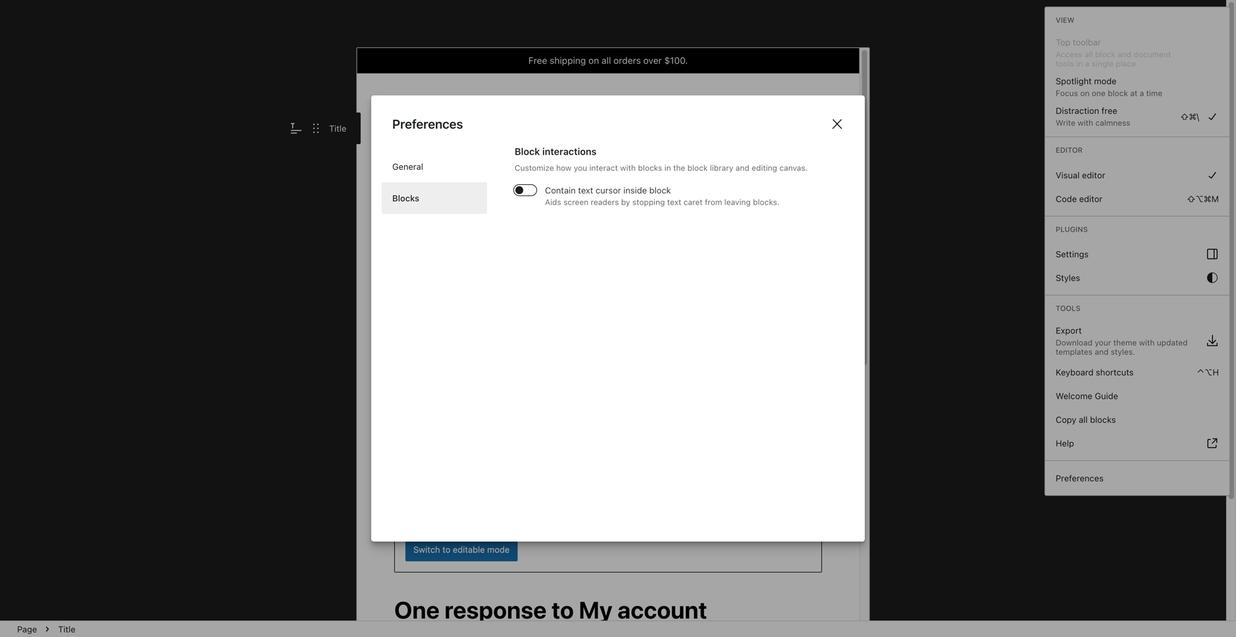Task type: describe. For each thing, give the bounding box(es) containing it.
with inside block interactions customize how you interact with blocks in the block library and editing canvas.
[[621, 163, 636, 172]]

a inside spotlight mode focus on one block at a time
[[1140, 89, 1145, 98]]

view group
[[1051, 33, 1225, 131]]

settings button
[[1051, 242, 1225, 266]]

readers
[[591, 198, 619, 207]]

interact
[[590, 163, 618, 172]]

document
[[1134, 50, 1172, 59]]

help link
[[1051, 432, 1225, 455]]

distraction
[[1056, 106, 1100, 116]]

one
[[1092, 89, 1106, 98]]

interactions
[[543, 146, 597, 157]]

code editor
[[1056, 194, 1103, 204]]

contain
[[545, 185, 576, 195]]

editor
[[1056, 146, 1083, 154]]

right image inside view group
[[1205, 109, 1221, 124]]

toolbar
[[1073, 37, 1102, 47]]

free
[[1102, 106, 1118, 116]]

blocks
[[393, 193, 420, 203]]

editor for code editor
[[1080, 194, 1103, 204]]

right image for visual editor
[[1205, 167, 1221, 183]]

top
[[1056, 37, 1071, 47]]

right image for help
[[1205, 436, 1221, 452]]

preferences inside button
[[1056, 474, 1104, 483]]

calmness
[[1096, 118, 1131, 127]]

contain text cursor inside block
[[545, 185, 671, 195]]

⇧⌥⌘m
[[1188, 194, 1220, 204]]

download
[[1056, 338, 1093, 347]]

preferences inside document
[[393, 117, 463, 131]]

spotlight mode focus on one block at a time
[[1056, 76, 1163, 98]]

copy all blocks
[[1056, 415, 1117, 425]]

canvas.
[[780, 163, 808, 172]]

editing
[[752, 163, 778, 172]]

tab list inside "preferences" document
[[382, 151, 487, 214]]

and inside top toolbar access all block and document tools in a single place
[[1118, 50, 1132, 59]]

0 horizontal spatial text
[[578, 185, 594, 195]]

blocks button
[[382, 183, 487, 214]]

code
[[1056, 194, 1078, 204]]

right image for settings
[[1205, 246, 1221, 262]]

leaving
[[725, 198, 751, 207]]

export
[[1056, 326, 1082, 336]]

distraction free write with calmness
[[1056, 106, 1131, 127]]

block
[[515, 146, 540, 157]]

guide
[[1096, 391, 1119, 401]]

focus
[[1056, 89, 1079, 98]]

blocks inside block interactions customize how you interact with blocks in the block library and editing canvas.
[[638, 163, 663, 172]]

⌃⌥h
[[1198, 368, 1220, 377]]

with inside distraction free write with calmness
[[1078, 118, 1094, 127]]

templates
[[1056, 347, 1093, 357]]

tools
[[1056, 304, 1081, 313]]

block inside block interactions customize how you interact with blocks in the block library and editing canvas.
[[688, 163, 708, 172]]

write
[[1056, 118, 1076, 127]]

a inside top toolbar access all block and document tools in a single place
[[1086, 59, 1090, 68]]

welcome guide button
[[1051, 384, 1225, 408]]

settings
[[1056, 249, 1089, 259]]

help
[[1056, 439, 1075, 449]]

screen
[[564, 198, 589, 207]]

your
[[1095, 338, 1112, 347]]

right image inside tools group
[[1205, 333, 1221, 349]]

by
[[622, 198, 631, 207]]

aids screen readers by stopping text caret from leaving blocks.
[[545, 198, 780, 207]]

general button
[[382, 151, 487, 183]]

styles
[[1056, 273, 1081, 283]]



Task type: locate. For each thing, give the bounding box(es) containing it.
0 vertical spatial blocks
[[638, 163, 663, 172]]

in for toolbar
[[1077, 59, 1083, 68]]

0 horizontal spatial blocks
[[638, 163, 663, 172]]

tools
[[1056, 59, 1075, 68]]

block inside top toolbar access all block and document tools in a single place
[[1096, 50, 1116, 59]]

title inside title button
[[329, 123, 347, 133]]

block inside spotlight mode focus on one block at a time
[[1109, 89, 1129, 98]]

copy
[[1056, 415, 1077, 425]]

0 horizontal spatial preferences
[[393, 117, 463, 131]]

0 vertical spatial in
[[1077, 59, 1083, 68]]

and right single
[[1118, 50, 1132, 59]]

access
[[1056, 50, 1083, 59]]

0 vertical spatial text
[[578, 185, 594, 195]]

1 vertical spatial in
[[665, 163, 671, 172]]

blocks down guide
[[1091, 415, 1117, 425]]

in inside block interactions customize how you interact with blocks in the block library and editing canvas.
[[665, 163, 671, 172]]

right image inside styles button
[[1205, 270, 1221, 286]]

tools group
[[1051, 322, 1225, 455]]

all
[[1085, 50, 1094, 59], [1079, 415, 1088, 425]]

and right library
[[736, 163, 750, 172]]

0 vertical spatial right image
[[1205, 270, 1221, 286]]

1 horizontal spatial a
[[1140, 89, 1145, 98]]

right image
[[1205, 109, 1221, 124], [1205, 167, 1221, 183], [1205, 246, 1221, 262], [1205, 436, 1221, 452]]

right image
[[1205, 270, 1221, 286], [1205, 333, 1221, 349]]

general
[[393, 162, 423, 172]]

blocks.
[[753, 198, 780, 207]]

blocks inside copy all blocks button
[[1091, 415, 1117, 425]]

plugins
[[1056, 225, 1089, 234]]

blocks up the inside
[[638, 163, 663, 172]]

view
[[1056, 16, 1075, 24]]

and
[[1118, 50, 1132, 59], [736, 163, 750, 172], [1095, 347, 1109, 357]]

plugins group
[[1051, 242, 1225, 290]]

0 vertical spatial a
[[1086, 59, 1090, 68]]

title right drag icon
[[329, 123, 347, 133]]

in right the tools
[[1077, 59, 1083, 68]]

title
[[329, 123, 347, 133], [58, 625, 75, 634]]

editor
[[1083, 170, 1106, 180], [1080, 194, 1103, 204]]

⇧⌘\
[[1181, 112, 1200, 121]]

and inside block interactions customize how you interact with blocks in the block library and editing canvas.
[[736, 163, 750, 172]]

from
[[705, 198, 723, 207]]

the
[[674, 163, 686, 172]]

tab list containing general
[[382, 151, 487, 214]]

cursor
[[596, 185, 621, 195]]

at
[[1131, 89, 1138, 98]]

1 horizontal spatial and
[[1095, 347, 1109, 357]]

you
[[574, 163, 588, 172]]

a left single
[[1086, 59, 1090, 68]]

top toolbar access all block and document tools in a single place
[[1056, 37, 1172, 68]]

preferences up the general button
[[393, 117, 463, 131]]

keyboard
[[1056, 368, 1094, 377]]

2 vertical spatial with
[[1140, 338, 1155, 347]]

1 vertical spatial text
[[668, 198, 682, 207]]

stopping
[[633, 198, 665, 207]]

customize
[[515, 163, 554, 172]]

1 horizontal spatial text
[[668, 198, 682, 207]]

2 horizontal spatial with
[[1140, 338, 1155, 347]]

text up screen
[[578, 185, 594, 195]]

page
[[17, 625, 37, 635]]

1 vertical spatial preferences
[[1056, 474, 1104, 483]]

1 vertical spatial a
[[1140, 89, 1145, 98]]

0 vertical spatial editor
[[1083, 170, 1106, 180]]

visual editor
[[1056, 170, 1106, 180]]

editor right code
[[1080, 194, 1103, 204]]

shortcuts
[[1097, 368, 1134, 377]]

preferences
[[393, 117, 463, 131], [1056, 474, 1104, 483]]

2 right image from the top
[[1205, 333, 1221, 349]]

blocks
[[638, 163, 663, 172], [1091, 415, 1117, 425]]

right image inside settings button
[[1205, 246, 1221, 262]]

with
[[1078, 118, 1094, 127], [621, 163, 636, 172], [1140, 338, 1155, 347]]

place
[[1117, 59, 1137, 68]]

4 right image from the top
[[1205, 436, 1221, 452]]

1 vertical spatial right image
[[1205, 333, 1221, 349]]

0 vertical spatial title
[[329, 123, 347, 133]]

1 vertical spatial editor
[[1080, 194, 1103, 204]]

in for interactions
[[665, 163, 671, 172]]

0 vertical spatial preferences
[[393, 117, 463, 131]]

block interactions customize how you interact with blocks in the block library and editing canvas.
[[515, 146, 808, 172]]

block breadcrumb list
[[0, 622, 93, 638]]

on
[[1081, 89, 1090, 98]]

caret
[[684, 198, 703, 207]]

visual
[[1056, 170, 1080, 180]]

spotlight
[[1056, 76, 1092, 86]]

1 horizontal spatial preferences
[[1056, 474, 1104, 483]]

right image inside help 'link'
[[1205, 436, 1221, 452]]

a
[[1086, 59, 1090, 68], [1140, 89, 1145, 98]]

1 horizontal spatial blocks
[[1091, 415, 1117, 425]]

title right the page button
[[58, 625, 75, 634]]

1 vertical spatial and
[[736, 163, 750, 172]]

2 vertical spatial and
[[1095, 347, 1109, 357]]

0 vertical spatial all
[[1085, 50, 1094, 59]]

block up aids screen readers by stopping text caret from leaving blocks.
[[650, 185, 671, 195]]

styles.
[[1112, 347, 1136, 357]]

mode
[[1095, 76, 1117, 86]]

2 right image from the top
[[1205, 167, 1221, 183]]

1 vertical spatial blocks
[[1091, 415, 1117, 425]]

2 horizontal spatial and
[[1118, 50, 1132, 59]]

theme
[[1114, 338, 1138, 347]]

keyboard shortcuts
[[1056, 368, 1134, 377]]

block left the at
[[1109, 89, 1129, 98]]

inside
[[624, 185, 647, 195]]

updated
[[1158, 338, 1188, 347]]

0 horizontal spatial in
[[665, 163, 671, 172]]

welcome
[[1056, 391, 1093, 401]]

0 vertical spatial with
[[1078, 118, 1094, 127]]

all inside button
[[1079, 415, 1088, 425]]

block
[[1096, 50, 1116, 59], [1109, 89, 1129, 98], [688, 163, 708, 172], [650, 185, 671, 195]]

how
[[557, 163, 572, 172]]

single
[[1092, 59, 1114, 68]]

and left styles.
[[1095, 347, 1109, 357]]

page button
[[12, 622, 42, 638]]

a right the at
[[1140, 89, 1145, 98]]

preferences button
[[1051, 467, 1225, 490]]

right image inside visual editor button
[[1205, 167, 1221, 183]]

text left "caret"
[[668, 198, 682, 207]]

options menu
[[1046, 7, 1230, 496]]

and inside the export download your theme with updated templates and styles.
[[1095, 347, 1109, 357]]

library
[[710, 163, 734, 172]]

in
[[1077, 59, 1083, 68], [665, 163, 671, 172]]

title button
[[329, 113, 353, 144]]

0 horizontal spatial and
[[736, 163, 750, 172]]

1 vertical spatial title
[[58, 625, 75, 634]]

all right 'copy'
[[1079, 415, 1088, 425]]

0 vertical spatial and
[[1118, 50, 1132, 59]]

welcome guide
[[1056, 391, 1119, 401]]

with down distraction
[[1078, 118, 1094, 127]]

3 right image from the top
[[1205, 246, 1221, 262]]

export download your theme with updated templates and styles.
[[1056, 326, 1188, 357]]

all down toolbar
[[1085, 50, 1094, 59]]

block right the
[[688, 163, 708, 172]]

in left the
[[665, 163, 671, 172]]

close image
[[830, 116, 846, 132]]

drag image
[[308, 121, 324, 136]]

editor inside button
[[1083, 170, 1106, 180]]

with up the inside
[[621, 163, 636, 172]]

with inside the export download your theme with updated templates and styles.
[[1140, 338, 1155, 347]]

text
[[578, 185, 594, 195], [668, 198, 682, 207]]

title inside the block breadcrumb list
[[58, 625, 75, 634]]

with right theme
[[1140, 338, 1155, 347]]

1 horizontal spatial title
[[329, 123, 347, 133]]

1 vertical spatial with
[[621, 163, 636, 172]]

preferences down help
[[1056, 474, 1104, 483]]

block down toolbar
[[1096, 50, 1116, 59]]

editor right "visual"
[[1083, 170, 1106, 180]]

editor for visual editor
[[1083, 170, 1106, 180]]

styles button
[[1051, 266, 1225, 290]]

0 horizontal spatial a
[[1086, 59, 1090, 68]]

0 horizontal spatial with
[[621, 163, 636, 172]]

in inside top toolbar access all block and document tools in a single place
[[1077, 59, 1083, 68]]

0 horizontal spatial title
[[58, 625, 75, 634]]

aids
[[545, 198, 562, 207]]

all inside top toolbar access all block and document tools in a single place
[[1085, 50, 1094, 59]]

editor group
[[1051, 163, 1225, 211]]

1 horizontal spatial in
[[1077, 59, 1083, 68]]

time
[[1147, 89, 1163, 98]]

tab list
[[382, 151, 487, 214]]

1 horizontal spatial with
[[1078, 118, 1094, 127]]

visual editor button
[[1051, 163, 1225, 187]]

copy all blocks button
[[1051, 408, 1225, 432]]

1 right image from the top
[[1205, 109, 1221, 124]]

1 vertical spatial all
[[1079, 415, 1088, 425]]

1 right image from the top
[[1205, 270, 1221, 286]]

preferences document
[[371, 96, 865, 542]]



Task type: vqa. For each thing, say whether or not it's contained in the screenshot.
the bottommost text
yes



